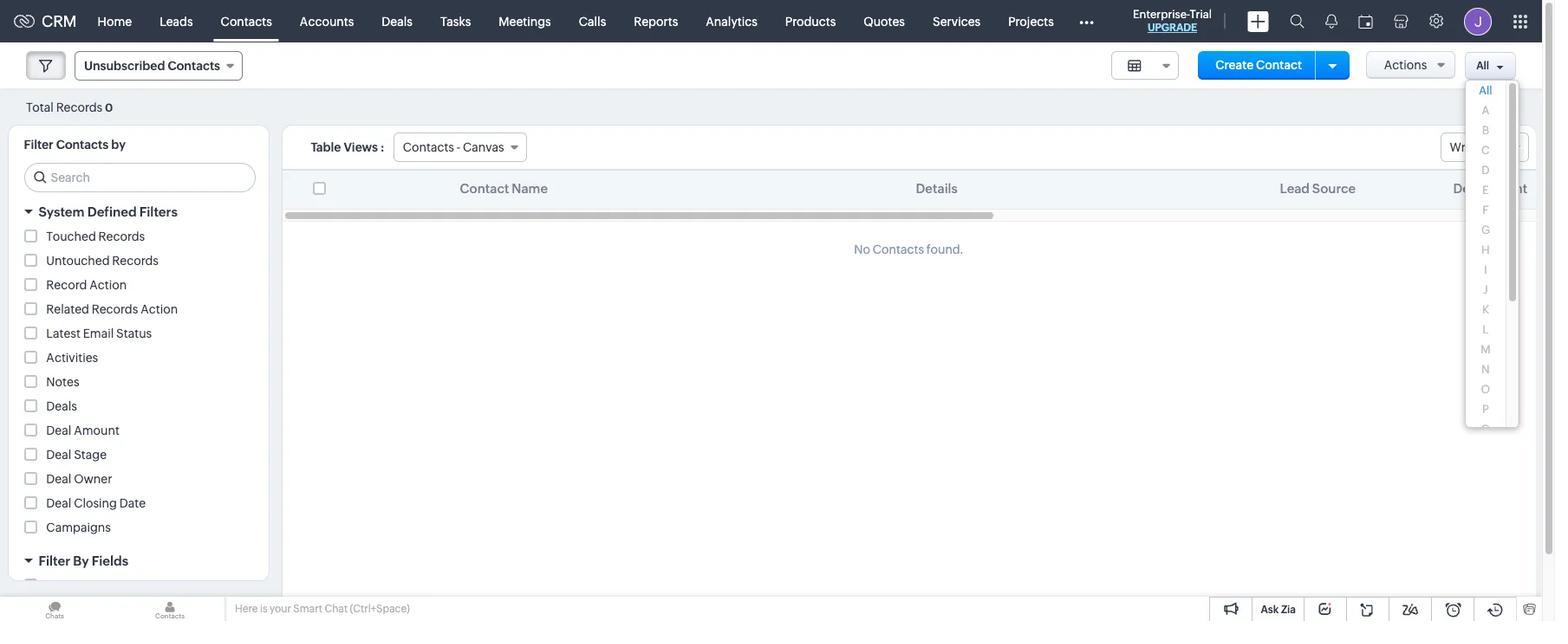 Task type: vqa. For each thing, say whether or not it's contained in the screenshot.
logo
no



Task type: describe. For each thing, give the bounding box(es) containing it.
campaigns
[[46, 521, 111, 535]]

total
[[26, 100, 54, 114]]

upgrade
[[1148, 22, 1197, 34]]

activities
[[46, 351, 98, 365]]

text
[[1482, 140, 1506, 154]]

enterprise-trial upgrade
[[1133, 8, 1212, 34]]

email
[[83, 327, 114, 341]]

d
[[1482, 164, 1490, 177]]

trial
[[1190, 8, 1212, 21]]

projects
[[1008, 14, 1054, 28]]

products
[[785, 14, 836, 28]]

touched
[[46, 230, 96, 244]]

ask zia
[[1261, 604, 1296, 616]]

home
[[98, 14, 132, 28]]

q
[[1481, 423, 1490, 436]]

name for account name
[[97, 579, 130, 593]]

found.
[[927, 243, 964, 257]]

owner
[[74, 472, 112, 486]]

lead
[[1280, 181, 1310, 196]]

filter for filter by fields
[[39, 554, 70, 569]]

tasks link
[[426, 0, 485, 42]]

calendar image
[[1358, 14, 1373, 28]]

projects link
[[994, 0, 1068, 42]]

create menu element
[[1237, 0, 1279, 42]]

is
[[260, 603, 268, 615]]

j
[[1483, 284, 1488, 297]]

filter for filter contacts by
[[24, 138, 53, 152]]

filters
[[139, 205, 178, 219]]

Unsubscribed Contacts field
[[75, 51, 243, 81]]

closing
[[74, 497, 117, 511]]

i
[[1484, 264, 1487, 277]]

untouched
[[46, 254, 110, 268]]

wrap
[[1450, 140, 1480, 154]]

fields
[[92, 554, 128, 569]]

by
[[111, 138, 126, 152]]

your
[[270, 603, 291, 615]]

unsubscribed contacts
[[84, 59, 220, 73]]

contacts for unsubscribed contacts
[[168, 59, 220, 73]]

signals element
[[1315, 0, 1348, 42]]

records for touched
[[98, 230, 145, 244]]

deal amount
[[46, 424, 120, 438]]

o
[[1481, 383, 1490, 396]]

no contacts found.
[[854, 243, 964, 257]]

defined
[[87, 205, 137, 219]]

contact name
[[460, 181, 548, 196]]

contacts for filter contacts by
[[56, 138, 109, 152]]

deal for deal closing date
[[46, 497, 71, 511]]

contacts - canvas
[[403, 140, 504, 154]]

notes
[[46, 375, 79, 389]]

record action
[[46, 278, 127, 292]]

1 vertical spatial action
[[141, 303, 178, 316]]

f
[[1482, 204, 1489, 217]]

Search text field
[[25, 164, 254, 192]]

table views :
[[311, 140, 385, 154]]

zia
[[1281, 604, 1296, 616]]

crm
[[42, 12, 77, 30]]

name for contact name
[[512, 181, 548, 196]]

status
[[116, 327, 152, 341]]

m
[[1481, 343, 1491, 356]]

system
[[39, 205, 84, 219]]

unsubscribed
[[84, 59, 165, 73]]

create menu image
[[1247, 11, 1269, 32]]

details
[[916, 181, 958, 196]]

profile element
[[1454, 0, 1502, 42]]

record
[[46, 278, 87, 292]]

deal owner
[[46, 472, 112, 486]]

meetings
[[499, 14, 551, 28]]

services
[[933, 14, 981, 28]]

source
[[1312, 181, 1356, 196]]

leads link
[[146, 0, 207, 42]]

table
[[311, 140, 341, 154]]

a b c d e f g h i j k l m n o p q
[[1481, 104, 1491, 436]]

contacts for no contacts found.
[[873, 243, 924, 257]]

related
[[46, 303, 89, 316]]

h
[[1481, 244, 1490, 257]]

k
[[1482, 304, 1489, 317]]



Task type: locate. For each thing, give the bounding box(es) containing it.
views
[[344, 140, 378, 154]]

here
[[235, 603, 258, 615]]

0 vertical spatial filter
[[24, 138, 53, 152]]

deals
[[382, 14, 413, 28], [46, 400, 77, 413]]

3 deal from the top
[[46, 472, 71, 486]]

deal stage
[[46, 448, 107, 462]]

0 vertical spatial action
[[89, 278, 127, 292]]

filter left the by
[[39, 554, 70, 569]]

0
[[105, 101, 113, 114]]

1 vertical spatial contact
[[460, 181, 509, 196]]

Other Modules field
[[1068, 7, 1105, 35]]

actions
[[1384, 58, 1427, 72]]

0 horizontal spatial contact
[[460, 181, 509, 196]]

records left 0
[[56, 100, 102, 114]]

contacts left -
[[403, 140, 454, 154]]

leads
[[160, 14, 193, 28]]

filter down total
[[24, 138, 53, 152]]

quotes
[[864, 14, 905, 28]]

reports link
[[620, 0, 692, 42]]

accounts link
[[286, 0, 368, 42]]

all
[[1476, 60, 1489, 72]]

deal left stage
[[46, 448, 71, 462]]

contacts image
[[115, 597, 225, 622]]

1 vertical spatial filter
[[39, 554, 70, 569]]

deals left tasks link
[[382, 14, 413, 28]]

create
[[1216, 58, 1254, 72]]

deal for deal amount
[[46, 424, 71, 438]]

chat
[[325, 603, 348, 615]]

contacts
[[221, 14, 272, 28], [168, 59, 220, 73], [56, 138, 109, 152], [403, 140, 454, 154], [873, 243, 924, 257]]

filter by fields
[[39, 554, 128, 569]]

latest
[[46, 327, 80, 341]]

g
[[1481, 224, 1490, 237]]

search element
[[1279, 0, 1315, 42]]

filter inside dropdown button
[[39, 554, 70, 569]]

deal up deal stage at the bottom left
[[46, 424, 71, 438]]

1 horizontal spatial action
[[141, 303, 178, 316]]

deal down deal stage at the bottom left
[[46, 472, 71, 486]]

contact
[[1256, 58, 1302, 72], [460, 181, 509, 196]]

records up the latest email status
[[92, 303, 138, 316]]

contact inside button
[[1256, 58, 1302, 72]]

0 horizontal spatial deals
[[46, 400, 77, 413]]

records down touched records
[[112, 254, 159, 268]]

-
[[457, 140, 460, 154]]

create contact button
[[1198, 51, 1319, 80]]

search image
[[1290, 14, 1305, 29]]

calls link
[[565, 0, 620, 42]]

1 vertical spatial deals
[[46, 400, 77, 413]]

e
[[1482, 184, 1489, 197]]

amount
[[74, 424, 120, 438]]

by
[[73, 554, 89, 569]]

:
[[381, 140, 385, 154]]

records down defined
[[98, 230, 145, 244]]

1 vertical spatial name
[[97, 579, 130, 593]]

latest email status
[[46, 327, 152, 341]]

records for related
[[92, 303, 138, 316]]

name down contacts - canvas field
[[512, 181, 548, 196]]

records for total
[[56, 100, 102, 114]]

profile image
[[1464, 7, 1492, 35]]

create contact
[[1216, 58, 1302, 72]]

c
[[1482, 144, 1490, 157]]

untouched records
[[46, 254, 159, 268]]

deal
[[46, 424, 71, 438], [46, 448, 71, 462], [46, 472, 71, 486], [46, 497, 71, 511]]

system defined filters
[[39, 205, 178, 219]]

p
[[1482, 403, 1489, 416]]

records for untouched
[[112, 254, 159, 268]]

contact right the create
[[1256, 58, 1302, 72]]

deal for deal owner
[[46, 472, 71, 486]]

filter
[[24, 138, 53, 152], [39, 554, 70, 569]]

meetings link
[[485, 0, 565, 42]]

deal closing date
[[46, 497, 146, 511]]

no
[[854, 243, 870, 257]]

contacts inside field
[[403, 140, 454, 154]]

reports
[[634, 14, 678, 28]]

name
[[512, 181, 548, 196], [97, 579, 130, 593]]

a
[[1482, 104, 1490, 117]]

department
[[1453, 181, 1527, 196]]

here is your smart chat (ctrl+space)
[[235, 603, 410, 615]]

crm link
[[14, 12, 77, 30]]

(ctrl+space)
[[350, 603, 410, 615]]

n
[[1482, 363, 1490, 376]]

size image
[[1127, 58, 1141, 74]]

0 horizontal spatial name
[[97, 579, 130, 593]]

signals image
[[1325, 14, 1338, 29]]

related records action
[[46, 303, 178, 316]]

1 deal from the top
[[46, 424, 71, 438]]

tasks
[[440, 14, 471, 28]]

0 vertical spatial contact
[[1256, 58, 1302, 72]]

wrap text
[[1450, 140, 1506, 154]]

action up the status
[[141, 303, 178, 316]]

Contacts - Canvas field
[[393, 133, 527, 162]]

name down fields
[[97, 579, 130, 593]]

2 deal from the top
[[46, 448, 71, 462]]

contacts inside "field"
[[168, 59, 220, 73]]

enterprise-
[[1133, 8, 1190, 21]]

total records 0
[[26, 100, 113, 114]]

action
[[89, 278, 127, 292], [141, 303, 178, 316]]

system defined filters button
[[8, 197, 268, 227]]

contacts down leads link
[[168, 59, 220, 73]]

contacts right 'leads'
[[221, 14, 272, 28]]

analytics
[[706, 14, 757, 28]]

l
[[1483, 323, 1489, 336]]

accounts
[[300, 14, 354, 28]]

filter contacts by
[[24, 138, 126, 152]]

action up "related records action" in the left of the page
[[89, 278, 127, 292]]

0 vertical spatial name
[[512, 181, 548, 196]]

deals down notes
[[46, 400, 77, 413]]

4 deal from the top
[[46, 497, 71, 511]]

1 horizontal spatial name
[[512, 181, 548, 196]]

touched records
[[46, 230, 145, 244]]

chats image
[[0, 597, 109, 622]]

1 horizontal spatial contact
[[1256, 58, 1302, 72]]

contact down canvas at left
[[460, 181, 509, 196]]

Wrap Text field
[[1440, 133, 1529, 162]]

deal up campaigns
[[46, 497, 71, 511]]

home link
[[84, 0, 146, 42]]

canvas
[[463, 140, 504, 154]]

0 vertical spatial deals
[[382, 14, 413, 28]]

filter by fields button
[[8, 546, 268, 576]]

deal for deal stage
[[46, 448, 71, 462]]

None field
[[1111, 51, 1178, 80]]

contacts link
[[207, 0, 286, 42]]

smart
[[293, 603, 322, 615]]

1 horizontal spatial deals
[[382, 14, 413, 28]]

account
[[46, 579, 95, 593]]

deals link
[[368, 0, 426, 42]]

contacts left by on the top left of the page
[[56, 138, 109, 152]]

ask
[[1261, 604, 1279, 616]]

0 horizontal spatial action
[[89, 278, 127, 292]]

contacts right no
[[873, 243, 924, 257]]



